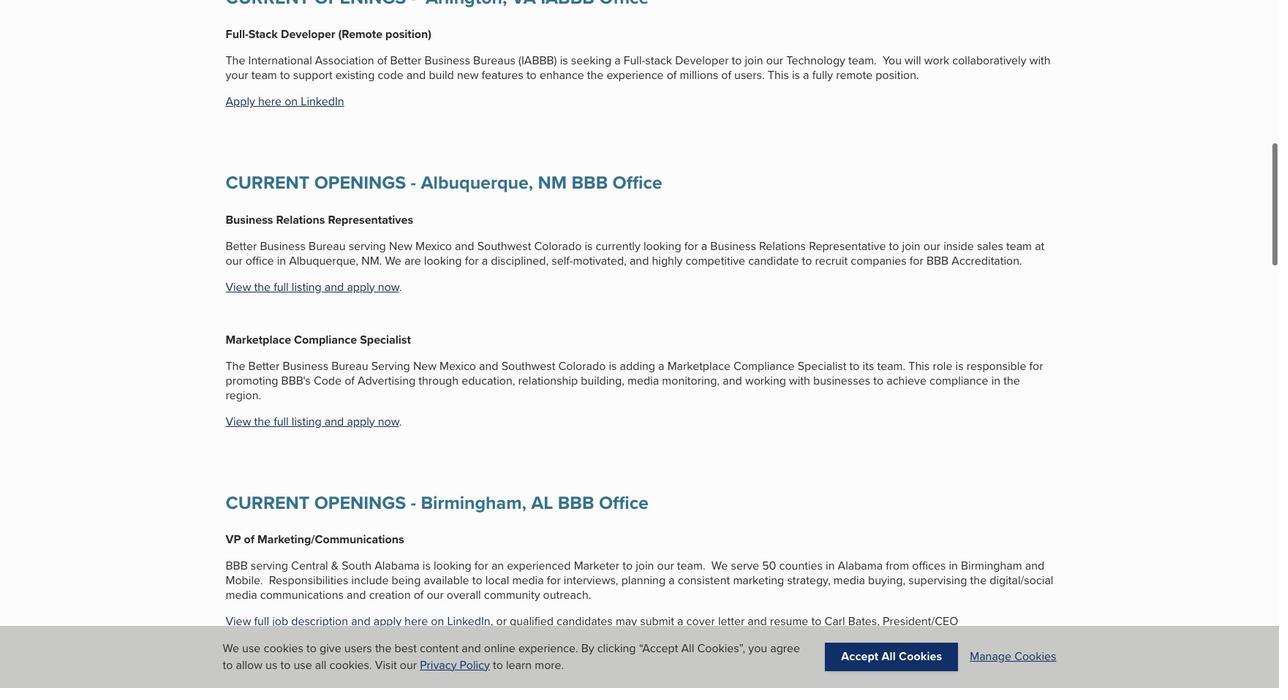 Task type: describe. For each thing, give the bounding box(es) containing it.
- for birmingham,
[[411, 489, 416, 516]]

2 vertical spatial .
[[344, 627, 347, 644]]

agree
[[770, 640, 800, 657]]

better inside better business bureau serving new mexico and southwest colorado is currently looking for a business relations representative to join our inside sales team at our office in albuquerque, nm. we are looking for a disciplined, self-motivated, and highly competitive candidate to recruit companies for bbb accreditation.
[[226, 237, 257, 254]]

in right offices
[[949, 557, 958, 574]]

by
[[581, 640, 594, 657]]

business down business relations representatives
[[260, 237, 306, 254]]

colorado inside the better business bureau serving new mexico and southwest colorado is adding a marketplace compliance specialist to its team. this role is responsible for promoting bbb's code of advertising through education, relationship building, media monitoring, and working with businesses to achieve compliance in the region.
[[558, 357, 606, 374]]

apply
[[226, 93, 255, 110]]

companies
[[851, 252, 907, 269]]

more.
[[535, 656, 564, 673]]

. for 2nd view the full listing and apply now link from the top
[[399, 413, 402, 430]]

full for first view the full listing and apply now link from the top of the page
[[274, 278, 289, 295]]

business inside the better business bureau serving new mexico and southwest colorado is adding a marketplace compliance specialist to its team. this role is responsible for promoting bbb's code of advertising through education, relationship building, media monitoring, and working with businesses to achieve compliance in the region.
[[283, 357, 328, 374]]

full for 2nd view the full listing and apply now link from the top
[[274, 413, 289, 430]]

. for first view the full listing and apply now link from the top of the page
[[399, 278, 402, 295]]

business relations representatives
[[226, 211, 413, 228]]

bates,
[[848, 613, 880, 630]]

in inside better business bureau serving new mexico and southwest colorado is currently looking for a business relations representative to join our inside sales team at our office in albuquerque, nm. we are looking for a disciplined, self-motivated, and highly competitive candidate to recruit companies for bbb accreditation.
[[277, 252, 286, 269]]

full-stack developer (remote position)
[[226, 26, 431, 43]]

cookies.
[[330, 656, 372, 673]]

serving inside better business bureau serving new mexico and southwest colorado is currently looking for a business relations representative to join our inside sales team at our office in albuquerque, nm. we are looking for a disciplined, self-motivated, and highly competitive candidate to recruit companies for bbb accreditation.
[[349, 237, 386, 254]]

cookies",
[[697, 640, 745, 657]]

our left consistent
[[657, 557, 674, 574]]

media right local
[[512, 572, 544, 589]]

team.
[[877, 357, 906, 374]]

and right through
[[479, 357, 498, 374]]

privacy policy to learn more.
[[420, 656, 564, 673]]

looking inside bbb serving central & south alabama is looking for an experienced marketer to join our team.  we serve 50 counties in alabama from offices in birmingham and mobile.  responsibilities include being available to local media for interviews, planning a consistent marketing strategy, media buying, supervising the digital/social media communications and creation of our overall community outreach.
[[434, 557, 471, 574]]

from
[[886, 557, 909, 574]]

serving
[[371, 357, 410, 374]]

accept all cookies button
[[825, 643, 958, 671]]

sales
[[977, 237, 1003, 254]]

the better business bureau serving new mexico and southwest colorado is adding a marketplace compliance specialist to its team. this role is responsible for promoting bbb's code of advertising through education, relationship building, media monitoring, and working with businesses to achieve compliance in the region.
[[226, 357, 1043, 403]]

carl
[[825, 613, 845, 630]]

competitive
[[686, 252, 745, 269]]

cookies inside button
[[899, 648, 942, 665]]

this inside the better business bureau serving new mexico and southwest colorado is adding a marketplace compliance specialist to its team. this role is responsible for promoting bbb's code of advertising through education, relationship building, media monitoring, and working with businesses to achieve compliance in the region.
[[909, 357, 930, 374]]

cookies
[[264, 640, 303, 657]]

seeking
[[571, 52, 611, 69]]

and left the highly at the top right
[[630, 252, 649, 269]]

openings for nm
[[314, 169, 406, 196]]

experience.
[[518, 640, 578, 657]]

media inside the better business bureau serving new mexico and southwest colorado is adding a marketplace compliance specialist to its team. this role is responsible for promoting bbb's code of advertising through education, relationship building, media monitoring, and working with businesses to achieve compliance in the region.
[[628, 372, 659, 389]]

and right birmingham
[[1025, 557, 1045, 574]]

and down the albuquerque,
[[325, 278, 344, 295]]

view for first view the full listing and apply now link from the top of the page
[[226, 278, 251, 295]]

a right the highly at the top right
[[701, 237, 707, 254]]

compliance inside the better business bureau serving new mexico and southwest colorado is adding a marketplace compliance specialist to its team. this role is responsible for promoting bbb's code of advertising through education, relationship building, media monitoring, and working with businesses to achieve compliance in the region.
[[734, 357, 795, 374]]

view full job description and apply here on linkedin link
[[226, 613, 490, 630]]

and inside the international association of better business bureaus (iabbb) is seeking a full-stack developer to join our technology team.  you will work collaboratively with your team to support existing code and build new features to enhance the experience of millions of users. this is a fully remote position.
[[406, 67, 426, 84]]

our left overall
[[427, 586, 444, 603]]

apply here on linkedin
[[226, 93, 344, 110]]

marketer
[[574, 557, 620, 574]]

to left the allow
[[223, 656, 233, 673]]

looking right are
[[424, 252, 462, 269]]

consistent
[[678, 572, 730, 589]]

apply for first view the full listing and apply now link from the top of the page
[[347, 278, 375, 295]]

is right role
[[956, 357, 964, 374]]

work
[[924, 52, 949, 69]]

to left local
[[472, 572, 482, 589]]

office
[[246, 252, 274, 269]]

cookies inside button
[[1014, 648, 1056, 665]]

0 vertical spatial relations
[[276, 211, 325, 228]]

southwest inside the better business bureau serving new mexico and southwest colorado is adding a marketplace compliance specialist to its team. this role is responsible for promoting bbb's code of advertising through education, relationship building, media monitoring, and working with businesses to achieve compliance in the region.
[[501, 357, 555, 374]]

to right us at the left bottom of the page
[[280, 656, 291, 673]]

we inside bbb serving central & south alabama is looking for an experienced marketer to join our team.  we serve 50 counties in alabama from offices in birmingham and mobile.  responsibilities include being available to local media for interviews, planning a consistent marketing strategy, media buying, supervising the digital/social media communications and creation of our overall community outreach.
[[711, 557, 728, 574]]

you
[[883, 52, 902, 69]]

responsible
[[967, 357, 1026, 374]]

2 vertical spatial apply
[[374, 613, 401, 630]]

advertising
[[358, 372, 415, 389]]

colorado inside better business bureau serving new mexico and southwest colorado is currently looking for a business relations representative to join our inside sales team at our office in albuquerque, nm. we are looking for a disciplined, self-motivated, and highly competitive candidate to recruit companies for bbb accreditation.
[[534, 237, 582, 254]]

bureau inside the better business bureau serving new mexico and southwest colorado is adding a marketplace compliance specialist to its team. this role is responsible for promoting bbb's code of advertising through education, relationship building, media monitoring, and working with businesses to achieve compliance in the region.
[[331, 357, 368, 374]]

of inside the better business bureau serving new mexico and southwest colorado is adding a marketplace compliance specialist to its team. this role is responsible for promoting bbb's code of advertising through education, relationship building, media monitoring, and working with businesses to achieve compliance in the region.
[[345, 372, 355, 389]]

disciplined,
[[491, 252, 549, 269]]

southwest inside better business bureau serving new mexico and southwest colorado is currently looking for a business relations representative to join our inside sales team at our office in albuquerque, nm. we are looking for a disciplined, self-motivated, and highly competitive candidate to recruit companies for bbb accreditation.
[[477, 237, 531, 254]]

for right companies
[[910, 252, 924, 269]]

we use cookies to give users the best content and online experience. by clicking "accept all cookies", you agree to allow us to use all cookies. visit our
[[223, 640, 800, 673]]

all inside we use cookies to give users the best content and online experience. by clicking "accept all cookies", you agree to allow us to use all cookies. visit our
[[681, 640, 694, 657]]

for left interviews,
[[547, 572, 561, 589]]

1 alabama from the left
[[375, 557, 420, 574]]

representative
[[809, 237, 886, 254]]

serving inside bbb serving central & south alabama is looking for an experienced marketer to join our team.  we serve 50 counties in alabama from offices in birmingham and mobile.  responsibilities include being available to local media for interviews, planning a consistent marketing strategy, media buying, supervising the digital/social media communications and creation of our overall community outreach.
[[251, 557, 288, 574]]

include
[[351, 572, 389, 589]]

allow
[[236, 656, 263, 673]]

business up office
[[226, 211, 273, 228]]

offices
[[912, 557, 946, 574]]

promoting
[[226, 372, 278, 389]]

0 vertical spatial specialist
[[360, 331, 411, 348]]

your
[[226, 67, 248, 84]]

listing for 2nd view the full listing and apply now link from the top
[[292, 413, 322, 430]]

central
[[291, 557, 328, 574]]

is left fully
[[792, 67, 800, 84]]

cover
[[686, 613, 715, 630]]

the down region.
[[254, 413, 271, 430]]

all
[[315, 656, 327, 673]]

candidates
[[557, 613, 613, 630]]

looking right currently
[[643, 237, 681, 254]]

"accept
[[639, 640, 678, 657]]

qualified
[[510, 613, 554, 630]]

of left millions
[[667, 67, 677, 84]]

50
[[762, 557, 776, 574]]

0 vertical spatial office
[[613, 169, 662, 196]]

strategy,
[[787, 572, 831, 589]]

or
[[496, 613, 507, 630]]

submit
[[640, 613, 674, 630]]

0 horizontal spatial marketplace
[[226, 331, 291, 348]]

vp
[[226, 531, 241, 548]]

south
[[342, 557, 372, 574]]

bbb right nm
[[572, 169, 608, 196]]

to left recruit
[[802, 252, 812, 269]]

of right existing
[[377, 52, 387, 69]]

and inside the , or qualified candidates may submit a cover letter and resume to carl bates, president/ceo at
[[748, 613, 767, 630]]

view the full listing and apply now . for 2nd view the full listing and apply now link from the top
[[226, 413, 405, 430]]

outreach.
[[543, 586, 591, 603]]

is right (iabbb)
[[560, 52, 568, 69]]

new
[[457, 67, 479, 84]]

to left achieve
[[873, 372, 884, 389]]

communications
[[260, 586, 344, 603]]

candidate
[[748, 252, 799, 269]]

supervising
[[909, 572, 967, 589]]

cbates@csal.bbb.org link
[[238, 627, 344, 644]]

to right millions
[[732, 52, 742, 69]]

the for the better business bureau serving new mexico and southwest colorado is adding a marketplace compliance specialist to its team. this role is responsible for promoting bbb's code of advertising through education, relationship building, media monitoring, and working with businesses to achieve compliance in the region.
[[226, 357, 245, 374]]

2 vertical spatial full
[[254, 613, 269, 630]]

team inside the international association of better business bureaus (iabbb) is seeking a full-stack developer to join our technology team.  you will work collaboratively with your team to support existing code and build new features to enhance the experience of millions of users. this is a fully remote position.
[[251, 67, 277, 84]]

manage cookies button
[[970, 648, 1056, 665]]

better business bureau serving new mexico and southwest colorado is currently looking for a business relations representative to join our inside sales team at our office in albuquerque, nm. we are looking for a disciplined, self-motivated, and highly competitive candidate to recruit companies for bbb accreditation.
[[226, 237, 1045, 269]]

now for 2nd view the full listing and apply now link from the top
[[378, 413, 399, 430]]

community
[[484, 586, 540, 603]]

a right seeking on the top of the page
[[614, 52, 621, 69]]

and right are
[[455, 237, 474, 254]]

position)
[[385, 26, 431, 43]]

a left fully
[[803, 67, 809, 84]]

manage cookies
[[970, 648, 1056, 665]]

0 vertical spatial on
[[285, 93, 298, 110]]

0 horizontal spatial use
[[242, 640, 261, 657]]

a inside the , or qualified candidates may submit a cover letter and resume to carl bates, president/ceo at
[[677, 613, 683, 630]]

position.
[[876, 67, 919, 84]]

1 horizontal spatial linkedin
[[447, 613, 490, 630]]

you
[[748, 640, 767, 657]]

and up users
[[351, 613, 371, 630]]

is inside better business bureau serving new mexico and southwest colorado is currently looking for a business relations representative to join our inside sales team at our office in albuquerque, nm. we are looking for a disciplined, self-motivated, and highly competitive candidate to recruit companies for bbb accreditation.
[[585, 237, 593, 254]]

for left disciplined,
[[465, 252, 479, 269]]

role
[[933, 357, 953, 374]]

local
[[485, 572, 509, 589]]

resume
[[770, 613, 808, 630]]

0 horizontal spatial compliance
[[294, 331, 357, 348]]

best
[[395, 640, 417, 657]]

may
[[616, 613, 637, 630]]

to left "learn"
[[493, 656, 503, 673]]

2 view the full listing and apply now link from the top
[[226, 413, 399, 430]]

our left office
[[226, 252, 243, 269]]

working
[[745, 372, 786, 389]]

association
[[315, 52, 374, 69]]

apply for 2nd view the full listing and apply now link from the top
[[347, 413, 375, 430]]

new inside the better business bureau serving new mexico and southwest colorado is adding a marketplace compliance specialist to its team. this role is responsible for promoting bbb's code of advertising through education, relationship building, media monitoring, and working with businesses to achieve compliance in the region.
[[413, 357, 437, 374]]

to right marketer
[[623, 557, 633, 574]]

join inside bbb serving central & south alabama is looking for an experienced marketer to join our team.  we serve 50 counties in alabama from offices in birmingham and mobile.  responsibilities include being available to local media for interviews, planning a consistent marketing strategy, media buying, supervising the digital/social media communications and creation of our overall community outreach.
[[636, 557, 654, 574]]

0 vertical spatial linkedin
[[301, 93, 344, 110]]

collaboratively
[[952, 52, 1026, 69]]

the for the international association of better business bureaus (iabbb) is seeking a full-stack developer to join our technology team.  you will work collaboratively with your team to support existing code and build new features to enhance the experience of millions of users. this is a fully remote position.
[[226, 52, 245, 69]]

our left inside
[[924, 237, 941, 254]]

bbb inside bbb serving central & south alabama is looking for an experienced marketer to join our team.  we serve 50 counties in alabama from offices in birmingham and mobile.  responsibilities include being available to local media for interviews, planning a consistent marketing strategy, media buying, supervising the digital/social media communications and creation of our overall community outreach.
[[226, 557, 248, 574]]

privacy policy link
[[420, 656, 490, 673]]

build
[[429, 67, 454, 84]]

view the full listing and apply now . for first view the full listing and apply now link from the top of the page
[[226, 278, 405, 295]]

al
[[531, 489, 553, 516]]

of right vp
[[244, 531, 254, 548]]



Task type: locate. For each thing, give the bounding box(es) containing it.
- for nm
[[411, 169, 416, 196]]

support
[[293, 67, 332, 84]]

1 horizontal spatial join
[[745, 52, 763, 69]]

clicking
[[597, 640, 636, 657]]

and down code
[[325, 413, 344, 430]]

1 horizontal spatial here
[[404, 613, 428, 630]]

looking
[[643, 237, 681, 254], [424, 252, 462, 269], [434, 557, 471, 574]]

1 horizontal spatial on
[[431, 613, 444, 630]]

1 vertical spatial developer
[[675, 52, 729, 69]]

the left best
[[375, 640, 392, 657]]

listing down the albuquerque,
[[292, 278, 322, 295]]

alabama
[[375, 557, 420, 574], [838, 557, 883, 574]]

colorado
[[534, 237, 582, 254], [558, 357, 606, 374]]

marketplace inside the better business bureau serving new mexico and southwest colorado is adding a marketplace compliance specialist to its team. this role is responsible for promoting bbb's code of advertising through education, relationship building, media monitoring, and working with businesses to achieve compliance in the region.
[[667, 357, 731, 374]]

mobile.  responsibilities
[[226, 572, 348, 589]]

openings for birmingham,
[[314, 489, 406, 516]]

mexico inside the better business bureau serving new mexico and southwest colorado is adding a marketplace compliance specialist to its team. this role is responsible for promoting bbb's code of advertising through education, relationship building, media monitoring, and working with businesses to achieve compliance in the region.
[[440, 357, 476, 374]]

cookies
[[899, 648, 942, 665], [1014, 648, 1056, 665]]

the inside the better business bureau serving new mexico and southwest colorado is adding a marketplace compliance specialist to its team. this role is responsible for promoting bbb's code of advertising through education, relationship building, media monitoring, and working with businesses to achieve compliance in the region.
[[226, 357, 245, 374]]

1 vertical spatial marketplace
[[667, 357, 731, 374]]

1 vertical spatial this
[[909, 357, 930, 374]]

0 vertical spatial view the full listing and apply now .
[[226, 278, 405, 295]]

code
[[378, 67, 403, 84]]

to left carl
[[811, 613, 821, 630]]

join right marketer
[[636, 557, 654, 574]]

now down nm.
[[378, 278, 399, 295]]

specialist left its
[[798, 357, 846, 374]]

manage
[[970, 648, 1011, 665]]

0 horizontal spatial we
[[223, 640, 239, 657]]

1 vertical spatial on
[[431, 613, 444, 630]]

0 vertical spatial .
[[399, 278, 402, 295]]

learn
[[506, 656, 532, 673]]

at inside the , or qualified candidates may submit a cover letter and resume to carl bates, president/ceo at
[[226, 627, 235, 644]]

specialist inside the better business bureau serving new mexico and southwest colorado is adding a marketplace compliance specialist to its team. this role is responsible for promoting bbb's code of advertising through education, relationship building, media monitoring, and working with businesses to achieve compliance in the region.
[[798, 357, 846, 374]]

to left its
[[850, 357, 860, 374]]

the right the compliance
[[1004, 372, 1020, 389]]

a left cover
[[677, 613, 683, 630]]

1 vertical spatial -
[[411, 489, 416, 516]]

1 horizontal spatial new
[[413, 357, 437, 374]]

an
[[491, 557, 504, 574]]

full down bbb's in the left bottom of the page
[[274, 413, 289, 430]]

view the full listing and apply now link down code
[[226, 413, 399, 430]]

- left birmingham,
[[411, 489, 416, 516]]

are
[[404, 252, 421, 269]]

the international association of better business bureaus (iabbb) is seeking a full-stack developer to join our technology team.  you will work collaboratively with your team to support existing code and build new features to enhance the experience of millions of users. this is a fully remote position.
[[226, 52, 1051, 84]]

marketplace up promoting
[[226, 331, 291, 348]]

creation
[[369, 586, 411, 603]]

1 vertical spatial listing
[[292, 413, 322, 430]]

1 vertical spatial office
[[599, 489, 649, 516]]

users.
[[734, 67, 765, 84]]

office up currently
[[613, 169, 662, 196]]

enhance
[[540, 67, 584, 84]]

1 view from the top
[[226, 278, 251, 295]]

1 vertical spatial current
[[226, 489, 310, 516]]

region.
[[226, 387, 261, 403]]

relations inside better business bureau serving new mexico and southwest colorado is currently looking for a business relations representative to join our inside sales team at our office in albuquerque, nm. we are looking for a disciplined, self-motivated, and highly competitive candidate to recruit companies for bbb accreditation.
[[759, 237, 806, 254]]

the inside bbb serving central & south alabama is looking for an experienced marketer to join our team.  we serve 50 counties in alabama from offices in birmingham and mobile.  responsibilities include being available to local media for interviews, planning a consistent marketing strategy, media buying, supervising the digital/social media communications and creation of our overall community outreach.
[[970, 572, 987, 589]]

achieve
[[887, 372, 927, 389]]

1 vertical spatial openings
[[314, 489, 406, 516]]

2 view from the top
[[226, 413, 251, 430]]

on
[[285, 93, 298, 110], [431, 613, 444, 630]]

business down position) on the top left
[[424, 52, 470, 69]]

and left working
[[723, 372, 742, 389]]

1 vertical spatial now
[[378, 413, 399, 430]]

1 vertical spatial serving
[[251, 557, 288, 574]]

0 vertical spatial marketplace
[[226, 331, 291, 348]]

0 vertical spatial openings
[[314, 169, 406, 196]]

1 view the full listing and apply now . from the top
[[226, 278, 405, 295]]

for inside the better business bureau serving new mexico and southwest colorado is adding a marketplace compliance specialist to its team. this role is responsible for promoting bbb's code of advertising through education, relationship building, media monitoring, and working with businesses to achieve compliance in the region.
[[1029, 357, 1043, 374]]

view the full listing and apply now link down the albuquerque,
[[226, 278, 399, 295]]

0 horizontal spatial all
[[681, 640, 694, 657]]

0 horizontal spatial relations
[[276, 211, 325, 228]]

0 vertical spatial bureau
[[309, 237, 346, 254]]

use left us at the left bottom of the page
[[242, 640, 261, 657]]

team inside better business bureau serving new mexico and southwest colorado is currently looking for a business relations representative to join our inside sales team at our office in albuquerque, nm. we are looking for a disciplined, self-motivated, and highly competitive candidate to recruit companies for bbb accreditation.
[[1006, 237, 1032, 254]]

bureau inside better business bureau serving new mexico and southwest colorado is currently looking for a business relations representative to join our inside sales team at our office in albuquerque, nm. we are looking for a disciplined, self-motivated, and highly competitive candidate to recruit companies for bbb accreditation.
[[309, 237, 346, 254]]

0 vertical spatial we
[[385, 252, 401, 269]]

1 vertical spatial better
[[226, 237, 257, 254]]

mexico inside better business bureau serving new mexico and southwest colorado is currently looking for a business relations representative to join our inside sales team at our office in albuquerque, nm. we are looking for a disciplined, self-motivated, and highly competitive candidate to recruit companies for bbb accreditation.
[[415, 237, 452, 254]]

0 horizontal spatial alabama
[[375, 557, 420, 574]]

1 horizontal spatial all
[[882, 648, 896, 665]]

planning
[[621, 572, 666, 589]]

developer inside the international association of better business bureaus (iabbb) is seeking a full-stack developer to join our technology team.  you will work collaboratively with your team to support existing code and build new features to enhance the experience of millions of users. this is a fully remote position.
[[675, 52, 729, 69]]

international
[[248, 52, 312, 69]]

1 vertical spatial colorado
[[558, 357, 606, 374]]

with right collaboratively
[[1029, 52, 1051, 69]]

mexico
[[415, 237, 452, 254], [440, 357, 476, 374]]

marketing
[[733, 572, 784, 589]]

business right the highly at the top right
[[710, 237, 756, 254]]

to left give
[[306, 640, 317, 657]]

1 horizontal spatial full-
[[624, 52, 645, 69]]

1 horizontal spatial at
[[1035, 237, 1045, 254]]

to inside the , or qualified candidates may submit a cover letter and resume to carl bates, president/ceo at
[[811, 613, 821, 630]]

current up business relations representatives
[[226, 169, 310, 196]]

our inside the international association of better business bureaus (iabbb) is seeking a full-stack developer to join our technology team.  you will work collaboratively with your team to support existing code and build new features to enhance the experience of millions of users. this is a fully remote position.
[[766, 52, 783, 69]]

0 horizontal spatial developer
[[281, 26, 335, 43]]

0 horizontal spatial serving
[[251, 557, 288, 574]]

0 horizontal spatial team
[[251, 67, 277, 84]]

1 horizontal spatial use
[[294, 656, 312, 673]]

birmingham
[[961, 557, 1022, 574]]

recruit
[[815, 252, 848, 269]]

join inside better business bureau serving new mexico and southwest colorado is currently looking for a business relations representative to join our inside sales team at our office in albuquerque, nm. we are looking for a disciplined, self-motivated, and highly competitive candidate to recruit companies for bbb accreditation.
[[902, 237, 921, 254]]

1 horizontal spatial marketplace
[[667, 357, 731, 374]]

1 vertical spatial relations
[[759, 237, 806, 254]]

of inside bbb serving central & south alabama is looking for an experienced marketer to join our team.  we serve 50 counties in alabama from offices in birmingham and mobile.  responsibilities include being available to local media for interviews, planning a consistent marketing strategy, media buying, supervising the digital/social media communications and creation of our overall community outreach.
[[414, 586, 424, 603]]

serve
[[731, 557, 759, 574]]

1 vertical spatial team
[[1006, 237, 1032, 254]]

self-
[[552, 252, 573, 269]]

1 vertical spatial with
[[789, 372, 810, 389]]

0 vertical spatial view the full listing and apply now link
[[226, 278, 399, 295]]

in inside the better business bureau serving new mexico and southwest colorado is adding a marketplace compliance specialist to its team. this role is responsible for promoting bbb's code of advertising through education, relationship building, media monitoring, and working with businesses to achieve compliance in the region.
[[991, 372, 1000, 389]]

view the full listing and apply now .
[[226, 278, 405, 295], [226, 413, 405, 430]]

is inside bbb serving central & south alabama is looking for an experienced marketer to join our team.  we serve 50 counties in alabama from offices in birmingham and mobile.  responsibilities include being available to local media for interviews, planning a consistent marketing strategy, media buying, supervising the digital/social media communications and creation of our overall community outreach.
[[423, 557, 431, 574]]

to
[[732, 52, 742, 69], [280, 67, 290, 84], [526, 67, 537, 84], [889, 237, 899, 254], [802, 252, 812, 269], [850, 357, 860, 374], [873, 372, 884, 389], [623, 557, 633, 574], [472, 572, 482, 589], [811, 613, 821, 630], [306, 640, 317, 657], [223, 656, 233, 673], [280, 656, 291, 673], [493, 656, 503, 673]]

1 vertical spatial linkedin
[[447, 613, 490, 630]]

0 vertical spatial here
[[258, 93, 282, 110]]

to up apply here on linkedin
[[280, 67, 290, 84]]

nm.
[[362, 252, 382, 269]]

2 the from the top
[[226, 357, 245, 374]]

0 vertical spatial better
[[390, 52, 421, 69]]

1 current from the top
[[226, 169, 310, 196]]

content
[[420, 640, 459, 657]]

specialist
[[360, 331, 411, 348], [798, 357, 846, 374]]

better inside the better business bureau serving new mexico and southwest colorado is adding a marketplace compliance specialist to its team. this role is responsible for promoting bbb's code of advertising through education, relationship building, media monitoring, and working with businesses to achieve compliance in the region.
[[248, 357, 280, 374]]

our inside we use cookies to give users the best content and online experience. by clicking "accept all cookies", you agree to allow us to use all cookies. visit our
[[400, 656, 417, 673]]

.
[[399, 278, 402, 295], [399, 413, 402, 430], [344, 627, 347, 644]]

1 now from the top
[[378, 278, 399, 295]]

1 horizontal spatial compliance
[[734, 357, 795, 374]]

existing
[[335, 67, 375, 84]]

0 horizontal spatial here
[[258, 93, 282, 110]]

policy
[[460, 656, 490, 673]]

accept all cookies
[[841, 648, 942, 665]]

in right the compliance
[[991, 372, 1000, 389]]

0 horizontal spatial full-
[[226, 26, 248, 43]]

media down vp
[[226, 586, 257, 603]]

we inside better business bureau serving new mexico and southwest colorado is currently looking for a business relations representative to join our inside sales team at our office in albuquerque, nm. we are looking for a disciplined, self-motivated, and highly competitive candidate to recruit companies for bbb accreditation.
[[385, 252, 401, 269]]

2 current from the top
[[226, 489, 310, 516]]

0 vertical spatial the
[[226, 52, 245, 69]]

apply down creation
[[374, 613, 401, 630]]

current up vp
[[226, 489, 310, 516]]

linkedin down overall
[[447, 613, 490, 630]]

for left an
[[475, 557, 488, 574]]

is
[[560, 52, 568, 69], [792, 67, 800, 84], [585, 237, 593, 254], [609, 357, 617, 374], [956, 357, 964, 374], [423, 557, 431, 574]]

our right visit
[[400, 656, 417, 673]]

representatives
[[328, 211, 413, 228]]

- up representatives
[[411, 169, 416, 196]]

2 now from the top
[[378, 413, 399, 430]]

bbb
[[572, 169, 608, 196], [927, 252, 949, 269], [558, 489, 594, 516], [226, 557, 248, 574]]

better inside the international association of better business bureaus (iabbb) is seeking a full-stack developer to join our technology team.  you will work collaboratively with your team to support existing code and build new features to enhance the experience of millions of users. this is a fully remote position.
[[390, 52, 421, 69]]

0 vertical spatial view
[[226, 278, 251, 295]]

the inside the international association of better business bureaus (iabbb) is seeking a full-stack developer to join our technology team.  you will work collaboratively with your team to support existing code and build new features to enhance the experience of millions of users. this is a fully remote position.
[[587, 67, 604, 84]]

current openings - birmingham, al bbb office
[[226, 489, 649, 516]]

bbb right al
[[558, 489, 594, 516]]

for right the highly at the top right
[[684, 237, 698, 254]]

0 vertical spatial join
[[745, 52, 763, 69]]

2 cookies from the left
[[1014, 648, 1056, 665]]

colorado left currently
[[534, 237, 582, 254]]

media right building,
[[628, 372, 659, 389]]

a inside the better business bureau serving new mexico and southwest colorado is adding a marketplace compliance specialist to its team. this role is responsible for promoting bbb's code of advertising through education, relationship building, media monitoring, and working with businesses to achieve compliance in the region.
[[658, 357, 664, 374]]

to right representative
[[889, 237, 899, 254]]

for right responsible
[[1029, 357, 1043, 374]]

here right apply
[[258, 93, 282, 110]]

0 vertical spatial -
[[411, 169, 416, 196]]

and up view full job description and apply here on linkedin
[[347, 586, 366, 603]]

listing down bbb's in the left bottom of the page
[[292, 413, 322, 430]]

of right creation
[[414, 586, 424, 603]]

will
[[905, 52, 921, 69]]

join left inside
[[902, 237, 921, 254]]

cookies down president/ceo
[[899, 648, 942, 665]]

use
[[242, 640, 261, 657], [294, 656, 312, 673]]

1 vertical spatial we
[[711, 557, 728, 574]]

0 vertical spatial mexico
[[415, 237, 452, 254]]

0 vertical spatial at
[[1035, 237, 1045, 254]]

0 vertical spatial current
[[226, 169, 310, 196]]

1 horizontal spatial we
[[385, 252, 401, 269]]

0 vertical spatial developer
[[281, 26, 335, 43]]

our
[[766, 52, 783, 69], [924, 237, 941, 254], [226, 252, 243, 269], [657, 557, 674, 574], [427, 586, 444, 603], [400, 656, 417, 673]]

on down support on the top left
[[285, 93, 298, 110]]

join inside the international association of better business bureaus (iabbb) is seeking a full-stack developer to join our technology team.  you will work collaboratively with your team to support existing code and build new features to enhance the experience of millions of users. this is a fully remote position.
[[745, 52, 763, 69]]

1 horizontal spatial developer
[[675, 52, 729, 69]]

2 vertical spatial better
[[248, 357, 280, 374]]

team right sales in the top right of the page
[[1006, 237, 1032, 254]]

bbb inside better business bureau serving new mexico and southwest colorado is currently looking for a business relations representative to join our inside sales team at our office in albuquerque, nm. we are looking for a disciplined, self-motivated, and highly competitive candidate to recruit companies for bbb accreditation.
[[927, 252, 949, 269]]

serving down representatives
[[349, 237, 386, 254]]

of left users.
[[721, 67, 731, 84]]

1 view the full listing and apply now link from the top
[[226, 278, 399, 295]]

2 openings from the top
[[314, 489, 406, 516]]

2 alabama from the left
[[838, 557, 883, 574]]

relations up the albuquerque,
[[276, 211, 325, 228]]

&
[[331, 557, 339, 574]]

0 vertical spatial full
[[274, 278, 289, 295]]

job
[[272, 613, 288, 630]]

new right serving
[[413, 357, 437, 374]]

view for 2nd view the full listing and apply now link from the top
[[226, 413, 251, 430]]

join right millions
[[745, 52, 763, 69]]

overall
[[447, 586, 481, 603]]

bbb left accreditation.
[[927, 252, 949, 269]]

nm
[[538, 169, 567, 196]]

this left role
[[909, 357, 930, 374]]

the down office
[[254, 278, 271, 295]]

current for current openings - birmingham, al bbb office
[[226, 489, 310, 516]]

in right office
[[277, 252, 286, 269]]

at inside better business bureau serving new mexico and southwest colorado is currently looking for a business relations representative to join our inside sales team at our office in albuquerque, nm. we are looking for a disciplined, self-motivated, and highly competitive candidate to recruit companies for bbb accreditation.
[[1035, 237, 1045, 254]]

and inside we use cookies to give users the best content and online experience. by clicking "accept all cookies", you agree to allow us to use all cookies. visit our
[[462, 640, 481, 657]]

0 horizontal spatial with
[[789, 372, 810, 389]]

now down advertising
[[378, 413, 399, 430]]

1 horizontal spatial relations
[[759, 237, 806, 254]]

0 horizontal spatial linkedin
[[301, 93, 344, 110]]

office
[[613, 169, 662, 196], [599, 489, 649, 516]]

current for current openings - albuquerque, nm bbb office
[[226, 169, 310, 196]]

compliance
[[930, 372, 988, 389]]

relationship
[[518, 372, 578, 389]]

we left us at the left bottom of the page
[[223, 640, 239, 657]]

media left buying,
[[834, 572, 865, 589]]

alabama left from
[[838, 557, 883, 574]]

all inside button
[[882, 648, 896, 665]]

1 openings from the top
[[314, 169, 406, 196]]

1 vertical spatial here
[[404, 613, 428, 630]]

0 vertical spatial full-
[[226, 26, 248, 43]]

(remote
[[338, 26, 383, 43]]

listing for first view the full listing and apply now link from the top of the page
[[292, 278, 322, 295]]

compliance
[[294, 331, 357, 348], [734, 357, 795, 374]]

1 horizontal spatial with
[[1029, 52, 1051, 69]]

a left disciplined,
[[482, 252, 488, 269]]

0 horizontal spatial specialist
[[360, 331, 411, 348]]

and left "online"
[[462, 640, 481, 657]]

view the full listing and apply now . down the albuquerque,
[[226, 278, 405, 295]]

the up region.
[[226, 357, 245, 374]]

currently
[[596, 237, 640, 254]]

3 view from the top
[[226, 613, 251, 630]]

0 vertical spatial team
[[251, 67, 277, 84]]

with inside the better business bureau serving new mexico and southwest colorado is adding a marketplace compliance specialist to its team. this role is responsible for promoting bbb's code of advertising through education, relationship building, media monitoring, and working with businesses to achieve compliance in the region.
[[789, 372, 810, 389]]

0 horizontal spatial this
[[768, 67, 789, 84]]

1 horizontal spatial specialist
[[798, 357, 846, 374]]

0 vertical spatial this
[[768, 67, 789, 84]]

1 the from the top
[[226, 52, 245, 69]]

of right code
[[345, 372, 355, 389]]

1 vertical spatial join
[[902, 237, 921, 254]]

marketplace compliance specialist
[[226, 331, 411, 348]]

businesses
[[813, 372, 870, 389]]

the inside the international association of better business bureaus (iabbb) is seeking a full-stack developer to join our technology team.  you will work collaboratively with your team to support existing code and build new features to enhance the experience of millions of users. this is a fully remote position.
[[226, 52, 245, 69]]

1 vertical spatial view the full listing and apply now link
[[226, 413, 399, 430]]

bureau down business relations representatives
[[309, 237, 346, 254]]

1 horizontal spatial cookies
[[1014, 648, 1056, 665]]

1 - from the top
[[411, 169, 416, 196]]

specialist up serving
[[360, 331, 411, 348]]

1 vertical spatial specialist
[[798, 357, 846, 374]]

0 vertical spatial now
[[378, 278, 399, 295]]

1 vertical spatial new
[[413, 357, 437, 374]]

full left job
[[254, 613, 269, 630]]

0 vertical spatial new
[[389, 237, 412, 254]]

to right features
[[526, 67, 537, 84]]

1 listing from the top
[[292, 278, 322, 295]]

in
[[277, 252, 286, 269], [991, 372, 1000, 389], [826, 557, 835, 574], [949, 557, 958, 574]]

new inside better business bureau serving new mexico and southwest colorado is currently looking for a business relations representative to join our inside sales team at our office in albuquerque, nm. we are looking for a disciplined, self-motivated, and highly competitive candidate to recruit companies for bbb accreditation.
[[389, 237, 412, 254]]

features
[[482, 67, 523, 84]]

1 horizontal spatial this
[[909, 357, 930, 374]]

mexico right serving
[[440, 357, 476, 374]]

use left all in the left bottom of the page
[[294, 656, 312, 673]]

1 cookies from the left
[[899, 648, 942, 665]]

current openings - albuquerque, nm bbb office
[[226, 169, 662, 196]]

in right counties
[[826, 557, 835, 574]]

us
[[266, 656, 277, 673]]

letter
[[718, 613, 745, 630]]

1 vertical spatial the
[[226, 357, 245, 374]]

is left adding
[[609, 357, 617, 374]]

1 vertical spatial view
[[226, 413, 251, 430]]

bbb down vp
[[226, 557, 248, 574]]

1 vertical spatial at
[[226, 627, 235, 644]]

remote
[[836, 67, 873, 84]]

the inside the better business bureau serving new mexico and southwest colorado is adding a marketplace compliance specialist to its team. this role is responsible for promoting bbb's code of advertising through education, relationship building, media monitoring, and working with businesses to achieve compliance in the region.
[[1004, 372, 1020, 389]]

0 horizontal spatial cookies
[[899, 648, 942, 665]]

through
[[418, 372, 459, 389]]

view down office
[[226, 278, 251, 295]]

a inside bbb serving central & south alabama is looking for an experienced marketer to join our team.  we serve 50 counties in alabama from offices in birmingham and mobile.  responsibilities include being available to local media for interviews, planning a consistent marketing strategy, media buying, supervising the digital/social media communications and creation of our overall community outreach.
[[669, 572, 675, 589]]

0 vertical spatial with
[[1029, 52, 1051, 69]]

bureau left serving
[[331, 357, 368, 374]]

users
[[344, 640, 372, 657]]

our right users.
[[766, 52, 783, 69]]

2 listing from the top
[[292, 413, 322, 430]]

,
[[490, 613, 493, 630]]

all
[[681, 640, 694, 657], [882, 648, 896, 665]]

business inside the international association of better business bureaus (iabbb) is seeking a full-stack developer to join our technology team.  you will work collaboratively with your team to support existing code and build new features to enhance the experience of millions of users. this is a fully remote position.
[[424, 52, 470, 69]]

millions
[[680, 67, 718, 84]]

stack
[[248, 26, 278, 43]]

with inside the international association of better business bureaus (iabbb) is seeking a full-stack developer to join our technology team.  you will work collaboratively with your team to support existing code and build new features to enhance the experience of millions of users. this is a fully remote position.
[[1029, 52, 1051, 69]]

2 horizontal spatial join
[[902, 237, 921, 254]]

full
[[274, 278, 289, 295], [274, 413, 289, 430], [254, 613, 269, 630]]

cookies right manage
[[1014, 648, 1056, 665]]

1 vertical spatial full-
[[624, 52, 645, 69]]

vp of marketing/communications
[[226, 531, 404, 548]]

2 horizontal spatial we
[[711, 557, 728, 574]]

experience
[[607, 67, 664, 84]]

0 vertical spatial serving
[[349, 237, 386, 254]]

1 horizontal spatial team
[[1006, 237, 1032, 254]]

, or qualified candidates may submit a cover letter and resume to carl bates, president/ceo at
[[226, 613, 958, 644]]

1 vertical spatial apply
[[347, 413, 375, 430]]

the right enhance
[[587, 67, 604, 84]]

1 vertical spatial bureau
[[331, 357, 368, 374]]

openings
[[314, 169, 406, 196], [314, 489, 406, 516]]

the inside we use cookies to give users the best content and online experience. by clicking "accept all cookies", you agree to allow us to use all cookies. visit our
[[375, 640, 392, 657]]

full- inside the international association of better business bureaus (iabbb) is seeking a full-stack developer to join our technology team.  you will work collaboratively with your team to support existing code and build new features to enhance the experience of millions of users. this is a fully remote position.
[[624, 52, 645, 69]]

is left currently
[[585, 237, 593, 254]]

0 vertical spatial compliance
[[294, 331, 357, 348]]

1 vertical spatial view the full listing and apply now .
[[226, 413, 405, 430]]

a
[[614, 52, 621, 69], [803, 67, 809, 84], [701, 237, 707, 254], [482, 252, 488, 269], [658, 357, 664, 374], [669, 572, 675, 589], [677, 613, 683, 630]]

apply here on linkedin link
[[226, 93, 344, 110]]

alabama up creation
[[375, 557, 420, 574]]

2 - from the top
[[411, 489, 416, 516]]

give
[[320, 640, 341, 657]]

interviews,
[[564, 572, 618, 589]]

available
[[424, 572, 469, 589]]

this inside the international association of better business bureaus (iabbb) is seeking a full-stack developer to join our technology team.  you will work collaboratively with your team to support existing code and build new features to enhance the experience of millions of users. this is a fully remote position.
[[768, 67, 789, 84]]

0 vertical spatial colorado
[[534, 237, 582, 254]]

here up best
[[404, 613, 428, 630]]

we inside we use cookies to give users the best content and online experience. by clicking "accept all cookies", you agree to allow us to use all cookies. visit our
[[223, 640, 239, 657]]

developer right stack
[[675, 52, 729, 69]]

motivated,
[[573, 252, 627, 269]]

2 view the full listing and apply now . from the top
[[226, 413, 405, 430]]

1 vertical spatial southwest
[[501, 357, 555, 374]]

now for first view the full listing and apply now link from the top of the page
[[378, 278, 399, 295]]

bureau
[[309, 237, 346, 254], [331, 357, 368, 374]]

accept
[[841, 648, 879, 665]]



Task type: vqa. For each thing, say whether or not it's contained in the screenshot.
Customer Complaints 0 Customer Complaints
no



